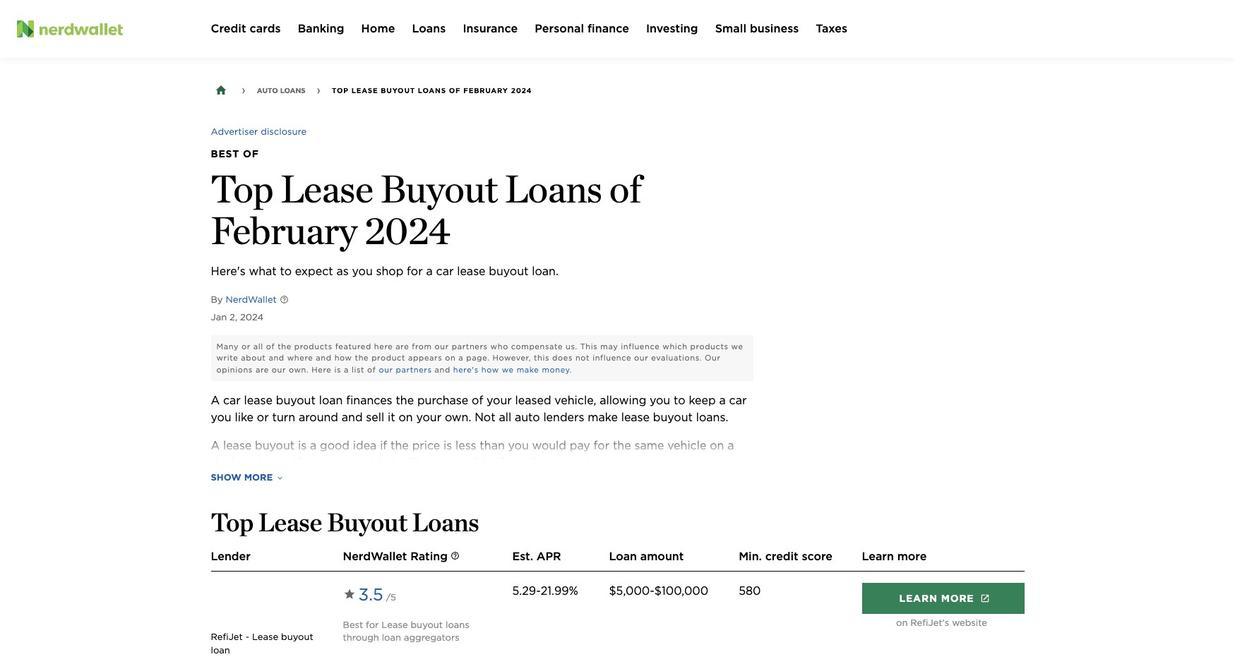 Task type: locate. For each thing, give the bounding box(es) containing it.
1 vertical spatial for
[[366, 620, 379, 631]]

around
[[299, 411, 338, 425]]

are down about
[[256, 365, 269, 375]]

1 horizontal spatial on
[[445, 354, 456, 363]]

more up learn more link
[[898, 550, 927, 564]]

1 horizontal spatial february
[[464, 86, 508, 95]]

1 horizontal spatial make
[[588, 411, 618, 425]]

› right auto loans
[[317, 84, 321, 96]]

car right a on the bottom of page
[[223, 394, 241, 408]]

0 vertical spatial top
[[332, 86, 349, 95]]

best for best of
[[211, 148, 239, 160]]

and
[[269, 354, 284, 363], [316, 354, 332, 363], [435, 365, 451, 375], [342, 411, 363, 425]]

nerdwallet inside nerdwallet rating button
[[343, 551, 407, 564]]

2 › from the left
[[317, 84, 321, 96]]

a up here's
[[459, 354, 464, 363]]

learn more
[[862, 550, 927, 564], [899, 594, 974, 605]]

0 horizontal spatial more
[[898, 550, 927, 564]]

1 horizontal spatial to
[[674, 394, 686, 408]]

nerdwallet up 3.5
[[343, 551, 407, 564]]

learn up "refijet's"
[[899, 594, 938, 605]]

the down 'our partners' link
[[396, 394, 414, 408]]

to left 'keep'
[[674, 394, 686, 408]]

1 horizontal spatial you
[[352, 265, 373, 278]]

0 vertical spatial more
[[898, 550, 927, 564]]

products up where
[[294, 342, 333, 352]]

how down page.
[[482, 365, 499, 375]]

1 vertical spatial learn
[[899, 594, 938, 605]]

for inside best for lease buyout loans through loan aggregators
[[366, 620, 379, 631]]

2 horizontal spatial 2024
[[511, 86, 532, 95]]

and left sell
[[342, 411, 363, 425]]

buyout left loan.
[[489, 265, 529, 278]]

nerdwallet up the jan 2, 2024
[[226, 294, 277, 305]]

2 vertical spatial loan
[[211, 645, 230, 656]]

show more button
[[211, 472, 285, 485]]

0 vertical spatial you
[[352, 265, 373, 278]]

your up not at the bottom left of the page
[[487, 394, 512, 408]]

loan right through
[[382, 633, 401, 643]]

jan 2, 2024
[[211, 312, 264, 323]]

product
[[372, 354, 406, 363]]

1 horizontal spatial ›
[[317, 84, 321, 96]]

back to nerdwallet homepage image
[[214, 84, 227, 97]]

2 horizontal spatial lease
[[621, 411, 650, 425]]

best up through
[[343, 620, 363, 631]]

0 horizontal spatial for
[[366, 620, 379, 631]]

1 horizontal spatial for
[[407, 265, 423, 278]]

we right the "which"
[[731, 342, 743, 352]]

› right back to nerdwallet homepage 'icon'
[[242, 84, 246, 96]]

1 vertical spatial on
[[399, 411, 413, 425]]

you right allowing
[[650, 394, 670, 408]]

own. inside a car lease buyout loan finances the purchase of your leased vehicle, allowing you to keep a car you like or turn around and sell it on your own. not all auto lenders make lease buyout loans.
[[445, 411, 471, 425]]

lease
[[352, 86, 378, 95], [281, 166, 374, 212], [258, 507, 322, 538], [382, 620, 408, 631], [252, 632, 278, 643]]

and down appears
[[435, 365, 451, 375]]

1 vertical spatial best
[[343, 620, 363, 631]]

0 horizontal spatial best
[[211, 148, 239, 160]]

best of
[[211, 148, 259, 160]]

and up here
[[316, 354, 332, 363]]

products up our
[[691, 342, 729, 352]]

products
[[294, 342, 333, 352], [691, 342, 729, 352]]

3.5
[[358, 585, 383, 606]]

more up "website"
[[941, 594, 974, 605]]

rating
[[411, 551, 448, 564]]

allowing
[[600, 394, 647, 408]]

1 horizontal spatial lease
[[457, 265, 486, 278]]

loan for lease
[[319, 394, 343, 408]]

1 horizontal spatial all
[[499, 411, 511, 425]]

buyout right -
[[281, 632, 313, 643]]

1 horizontal spatial we
[[731, 342, 743, 352]]

aggregators
[[404, 633, 460, 643]]

you
[[352, 265, 373, 278], [650, 394, 670, 408], [211, 411, 231, 425]]

0 horizontal spatial make
[[517, 365, 539, 375]]

compensate
[[511, 342, 563, 352]]

we
[[731, 342, 743, 352], [502, 365, 514, 375]]

$5,000-$100,000
[[609, 585, 709, 599]]

many or all of the products featured here are from our partners who compensate us. this may influence which products we write about and where and how the product appears on a page. however, this does not influence our evaluations. our opinions are our own. here is a list of
[[216, 342, 743, 375]]

0 horizontal spatial loan
[[211, 645, 230, 656]]

a inside a car lease buyout loan finances the purchase of your leased vehicle, allowing you to keep a car you like or turn around and sell it on your own. not all auto lenders make lease buyout loans.
[[719, 394, 726, 408]]

for up through
[[366, 620, 379, 631]]

1 vertical spatial all
[[499, 411, 511, 425]]

0 vertical spatial the
[[278, 342, 292, 352]]

2 horizontal spatial the
[[396, 394, 414, 408]]

0 horizontal spatial partners
[[396, 365, 432, 375]]

buyout up turn
[[276, 394, 316, 408]]

on up here's
[[445, 354, 456, 363]]

our
[[435, 342, 449, 352], [634, 354, 649, 363], [272, 365, 286, 375], [379, 365, 393, 375]]

apr
[[537, 551, 561, 564]]

influence right may
[[621, 342, 660, 352]]

loan inside a car lease buyout loan finances the purchase of your leased vehicle, allowing you to keep a car you like or turn around and sell it on your own. not all auto lenders make lease buyout loans.
[[319, 394, 343, 408]]

0 vertical spatial how
[[335, 354, 352, 363]]

best down advertiser
[[211, 148, 239, 160]]

we down however,
[[502, 365, 514, 375]]

1 vertical spatial to
[[674, 394, 686, 408]]

banking
[[298, 22, 344, 35]]

a
[[426, 265, 433, 278], [459, 354, 464, 363], [344, 365, 349, 375], [719, 394, 726, 408]]

on refijet's website
[[896, 618, 987, 629]]

best
[[211, 148, 239, 160], [343, 620, 363, 631]]

0 vertical spatial learn
[[862, 550, 894, 564]]

1 horizontal spatial or
[[257, 411, 269, 425]]

or right like
[[257, 411, 269, 425]]

top right auto loans
[[332, 86, 349, 95]]

1 vertical spatial february
[[211, 208, 357, 254]]

a up 'loans.'
[[719, 394, 726, 408]]

here
[[312, 365, 332, 375]]

february up what
[[211, 208, 357, 254]]

make
[[517, 365, 539, 375], [588, 411, 618, 425]]

february
[[464, 86, 508, 95], [211, 208, 357, 254]]

0 vertical spatial loan
[[319, 394, 343, 408]]

more
[[898, 550, 927, 564], [941, 594, 974, 605]]

2 vertical spatial lease
[[621, 411, 650, 425]]

february down insurance button
[[464, 86, 508, 95]]

0 vertical spatial on
[[445, 354, 456, 363]]

2 vertical spatial 2024
[[240, 312, 264, 323]]

all up about
[[253, 342, 263, 352]]

.
[[570, 365, 572, 375]]

5.29-
[[512, 585, 541, 599]]

page.
[[466, 354, 490, 363]]

refijet - lease buyout loan
[[211, 632, 313, 656]]

car right 'keep'
[[729, 394, 747, 408]]

or inside many or all of the products featured here are from our partners who compensate us. this may influence which products we write about and where and how the product appears on a page. however, this does not influence our evaluations. our opinions are our own. here is a list of
[[242, 342, 251, 352]]

2 horizontal spatial loan
[[382, 633, 401, 643]]

your down "purchase"
[[416, 411, 442, 425]]

1 horizontal spatial 2024
[[364, 208, 450, 254]]

the up where
[[278, 342, 292, 352]]

nerdwallet for nerdwallet rating
[[343, 551, 407, 564]]

advertiser
[[211, 126, 258, 137]]

it
[[388, 411, 395, 425]]

top lease buyout loans of february 2024
[[332, 86, 532, 95], [211, 166, 641, 254]]

your
[[487, 394, 512, 408], [416, 411, 442, 425]]

all right not at the bottom left of the page
[[499, 411, 511, 425]]

on right it on the left bottom of page
[[399, 411, 413, 425]]

partners down appears
[[396, 365, 432, 375]]

loan up around
[[319, 394, 343, 408]]

$5,000-
[[609, 585, 655, 599]]

we inside many or all of the products featured here are from our partners who compensate us. this may influence which products we write about and where and how the product appears on a page. however, this does not influence our evaluations. our opinions are our own. here is a list of
[[731, 342, 743, 352]]

loan inside refijet - lease buyout loan
[[211, 645, 230, 656]]

nerdwallet
[[226, 294, 277, 305], [343, 551, 407, 564]]

1 horizontal spatial best
[[343, 620, 363, 631]]

car right the shop
[[436, 265, 454, 278]]

investing button
[[646, 20, 698, 37]]

business
[[750, 22, 799, 35]]

loan amount
[[609, 551, 684, 564]]

you right as
[[352, 265, 373, 278]]

however,
[[493, 354, 531, 363]]

0 horizontal spatial own.
[[289, 365, 309, 375]]

nerdwallet link
[[226, 294, 277, 306]]

on inside many or all of the products featured here are from our partners who compensate us. this may influence which products we write about and where and how the product appears on a page. however, this does not influence our evaluations. our opinions are our own. here is a list of
[[445, 354, 456, 363]]

1 vertical spatial loan
[[382, 633, 401, 643]]

top down "best of"
[[211, 166, 274, 212]]

loan
[[319, 394, 343, 408], [382, 633, 401, 643], [211, 645, 230, 656]]

best inside best for lease buyout loans through loan aggregators
[[343, 620, 363, 631]]

1 horizontal spatial products
[[691, 342, 729, 352]]

list
[[352, 365, 365, 375]]

how up is
[[335, 354, 352, 363]]

2 vertical spatial the
[[396, 394, 414, 408]]

0 vertical spatial partners
[[452, 342, 488, 352]]

small business button
[[715, 20, 799, 37]]

are up product
[[396, 342, 409, 352]]

us.
[[566, 342, 578, 352]]

1 vertical spatial 2024
[[364, 208, 450, 254]]

partners up page.
[[452, 342, 488, 352]]

buyout for a car lease buyout loan finances the purchase of your leased vehicle, allowing you to keep a car you like or turn around and sell it on your own. not all auto lenders make lease buyout loans.
[[276, 394, 316, 408]]

appears
[[408, 354, 442, 363]]

0 vertical spatial all
[[253, 342, 263, 352]]

top
[[332, 86, 349, 95], [211, 166, 274, 212], [211, 507, 254, 538]]

credit cards button
[[211, 20, 281, 37]]

make inside a car lease buyout loan finances the purchase of your leased vehicle, allowing you to keep a car you like or turn around and sell it on your own. not all auto lenders make lease buyout loans.
[[588, 411, 618, 425]]

1 horizontal spatial own.
[[445, 411, 471, 425]]

make down allowing
[[588, 411, 618, 425]]

buyout inside best for lease buyout loans through loan aggregators
[[411, 620, 443, 631]]

the up list on the bottom left of page
[[355, 354, 369, 363]]

0 vertical spatial to
[[280, 265, 292, 278]]

1 horizontal spatial learn
[[899, 594, 938, 605]]

small
[[715, 22, 747, 35]]

to right what
[[280, 265, 292, 278]]

0 horizontal spatial ›
[[242, 84, 246, 96]]

of inside a car lease buyout loan finances the purchase of your leased vehicle, allowing you to keep a car you like or turn around and sell it on your own. not all auto lenders make lease buyout loans.
[[472, 394, 483, 408]]

our partners and here's how we make money .
[[379, 365, 572, 375]]

0 horizontal spatial nerdwallet
[[226, 294, 277, 305]]

0 horizontal spatial the
[[278, 342, 292, 352]]

and right about
[[269, 354, 284, 363]]

1 vertical spatial make
[[588, 411, 618, 425]]

our left here
[[272, 365, 286, 375]]

own. down where
[[289, 365, 309, 375]]

1 horizontal spatial loan
[[319, 394, 343, 408]]

learn more up learn more button
[[862, 550, 927, 564]]

on left "refijet's"
[[896, 618, 908, 629]]

1 vertical spatial own.
[[445, 411, 471, 425]]

does
[[552, 354, 573, 363]]

0 vertical spatial learn more
[[862, 550, 927, 564]]

our left evaluations. at the right of page
[[634, 354, 649, 363]]

or up about
[[242, 342, 251, 352]]

learn more link
[[862, 584, 1025, 615]]

0 vertical spatial your
[[487, 394, 512, 408]]

0 vertical spatial lease
[[457, 265, 486, 278]]

1 vertical spatial how
[[482, 365, 499, 375]]

2 vertical spatial on
[[896, 618, 908, 629]]

buyout up aggregators
[[411, 620, 443, 631]]

0 horizontal spatial on
[[399, 411, 413, 425]]

sell
[[366, 411, 384, 425]]

through
[[343, 633, 379, 643]]

and inside a car lease buyout loan finances the purchase of your leased vehicle, allowing you to keep a car you like or turn around and sell it on your own. not all auto lenders make lease buyout loans.
[[342, 411, 363, 425]]

nerdwallet home page link
[[17, 20, 194, 37]]

lender
[[211, 551, 251, 564]]

for right the shop
[[407, 265, 423, 278]]

finance
[[588, 22, 629, 35]]

small business
[[715, 22, 799, 35]]

1 horizontal spatial more
[[941, 594, 974, 605]]

influence down may
[[593, 354, 632, 363]]

0 vertical spatial february
[[464, 86, 508, 95]]

loans
[[446, 620, 470, 631]]

1 horizontal spatial nerdwallet
[[343, 551, 407, 564]]

on inside a car lease buyout loan finances the purchase of your leased vehicle, allowing you to keep a car you like or turn around and sell it on your own. not all auto lenders make lease buyout loans.
[[399, 411, 413, 425]]

0 vertical spatial or
[[242, 342, 251, 352]]

2 vertical spatial top
[[211, 507, 254, 538]]

make down this
[[517, 365, 539, 375]]

buyout inside refijet - lease buyout loan
[[281, 632, 313, 643]]

nerdwallet rating image
[[451, 552, 460, 561]]

est. apr button
[[512, 549, 561, 566]]

how inside many or all of the products featured here are from our partners who compensate us. this may influence which products we write about and where and how the product appears on a page. however, this does not influence our evaluations. our opinions are our own. here is a list of
[[335, 354, 352, 363]]

you down a on the bottom of page
[[211, 411, 231, 425]]

credit
[[211, 22, 246, 35]]

loans
[[412, 22, 446, 35], [280, 86, 306, 94], [418, 86, 446, 95], [505, 166, 603, 212], [412, 507, 479, 538]]

1 vertical spatial top
[[211, 166, 274, 212]]

1 vertical spatial nerdwallet
[[343, 551, 407, 564]]

lease
[[457, 265, 486, 278], [244, 394, 273, 408], [621, 411, 650, 425]]

-
[[246, 632, 249, 643]]

where
[[287, 354, 313, 363]]

loan down refijet
[[211, 645, 230, 656]]

credit
[[765, 551, 799, 564]]

0 horizontal spatial february
[[211, 208, 357, 254]]

lease inside refijet - lease buyout loan
[[252, 632, 278, 643]]

for
[[407, 265, 423, 278], [366, 620, 379, 631]]

learn more up on refijet's website
[[899, 594, 974, 605]]

partners inside many or all of the products featured here are from our partners who compensate us. this may influence which products we write about and where and how the product appears on a page. however, this does not influence our evaluations. our opinions are our own. here is a list of
[[452, 342, 488, 352]]

0 horizontal spatial 2024
[[240, 312, 264, 323]]

0 vertical spatial for
[[407, 265, 423, 278]]

0 horizontal spatial you
[[211, 411, 231, 425]]

own. down "purchase"
[[445, 411, 471, 425]]

1 › from the left
[[242, 84, 246, 96]]

nerdwallet for nerdwallet
[[226, 294, 277, 305]]

all inside many or all of the products featured here are from our partners who compensate us. this may influence which products we write about and where and how the product appears on a page. however, this does not influence our evaluations. our opinions are our own. here is a list of
[[253, 342, 263, 352]]

2024 down nerdwallet link
[[240, 312, 264, 323]]

1 vertical spatial or
[[257, 411, 269, 425]]

top inside the top lease buyout loans of february 2024
[[211, 166, 274, 212]]

personal finance button
[[535, 20, 629, 37]]

top up 'lender'
[[211, 507, 254, 538]]

0 horizontal spatial products
[[294, 342, 333, 352]]

0 horizontal spatial to
[[280, 265, 292, 278]]

or inside a car lease buyout loan finances the purchase of your leased vehicle, allowing you to keep a car you like or turn around and sell it on your own. not all auto lenders make lease buyout loans.
[[257, 411, 269, 425]]

on
[[445, 354, 456, 363], [399, 411, 413, 425], [896, 618, 908, 629]]

refijet's
[[911, 618, 950, 629]]

2024 down insurance button
[[511, 86, 532, 95]]

1 vertical spatial the
[[355, 354, 369, 363]]

2024 inside the top lease buyout loans of february 2024
[[364, 208, 450, 254]]

learn right score
[[862, 550, 894, 564]]

our right from
[[435, 342, 449, 352]]

2024 up the shop
[[364, 208, 450, 254]]

buyout down 'keep'
[[653, 411, 693, 425]]

min.
[[739, 551, 762, 564]]

influence
[[621, 342, 660, 352], [593, 354, 632, 363]]

home button
[[361, 20, 395, 37]]

to
[[280, 265, 292, 278], [674, 394, 686, 408]]

partners
[[452, 342, 488, 352], [396, 365, 432, 375]]

who
[[491, 342, 508, 352]]

vehicle,
[[555, 394, 596, 408]]

0 horizontal spatial lease
[[244, 394, 273, 408]]

0 horizontal spatial your
[[416, 411, 442, 425]]



Task type: describe. For each thing, give the bounding box(es) containing it.
0 horizontal spatial car
[[223, 394, 241, 408]]

2 vertical spatial you
[[211, 411, 231, 425]]

1 vertical spatial influence
[[593, 354, 632, 363]]

this
[[580, 342, 598, 352]]

may
[[601, 342, 618, 352]]

our partners link
[[379, 365, 432, 375]]

advertiser disclosure
[[211, 126, 307, 137]]

0 vertical spatial influence
[[621, 342, 660, 352]]

1 vertical spatial we
[[502, 365, 514, 375]]

1 products from the left
[[294, 342, 333, 352]]

cards
[[250, 22, 281, 35]]

show
[[211, 473, 241, 483]]

1 horizontal spatial your
[[487, 394, 512, 408]]

1 horizontal spatial how
[[482, 365, 499, 375]]

a
[[211, 394, 220, 408]]

2 products from the left
[[691, 342, 729, 352]]

nerdwallet rating button
[[343, 549, 460, 566]]

not
[[576, 354, 590, 363]]

5.29-21.99%
[[512, 585, 578, 599]]

here
[[374, 342, 393, 352]]

1 horizontal spatial the
[[355, 354, 369, 363]]

our
[[705, 354, 721, 363]]

loans button
[[412, 20, 446, 37]]

rated 3.5 out of 5 stars element
[[343, 584, 501, 608]]

1 vertical spatial partners
[[396, 365, 432, 375]]

0 vertical spatial buyout
[[381, 86, 415, 95]]

0 horizontal spatial learn
[[862, 550, 894, 564]]

auto
[[257, 86, 278, 94]]

nerdwallet home page image
[[17, 20, 34, 37]]

here's
[[453, 365, 479, 375]]

est.
[[512, 551, 533, 564]]

1 vertical spatial your
[[416, 411, 442, 425]]

to inside a car lease buyout loan finances the purchase of your leased vehicle, allowing you to keep a car you like or turn around and sell it on your own. not all auto lenders make lease buyout loans.
[[674, 394, 686, 408]]

2 vertical spatial buyout
[[327, 507, 407, 538]]

expect
[[295, 265, 333, 278]]

our down product
[[379, 365, 393, 375]]

loans.
[[696, 411, 728, 425]]

best for best for lease buyout loans through loan aggregators
[[343, 620, 363, 631]]

1 vertical spatial you
[[650, 394, 670, 408]]

buyout for refijet - lease buyout loan
[[281, 632, 313, 643]]

auto loans
[[257, 86, 306, 94]]

top lease buyout loans
[[211, 507, 479, 538]]

nerdwallet rating
[[343, 551, 448, 564]]

by
[[211, 294, 223, 305]]

taxes
[[816, 22, 848, 35]]

min. credit score button
[[739, 549, 833, 566]]

all inside a car lease buyout loan finances the purchase of your leased vehicle, allowing you to keep a car you like or turn around and sell it on your own. not all auto lenders make lease buyout loans.
[[499, 411, 511, 425]]

this
[[534, 354, 550, 363]]

1 vertical spatial top lease buyout loans of february 2024
[[211, 166, 641, 254]]

a right is
[[344, 365, 349, 375]]

best for lease buyout loans through loan aggregators
[[343, 620, 470, 643]]

evaluations.
[[651, 354, 702, 363]]

a car lease buyout loan finances the purchase of your leased vehicle, allowing you to keep a car you like or turn around and sell it on your own. not all auto lenders make lease buyout loans.
[[211, 394, 747, 425]]

leased
[[515, 394, 551, 408]]

0 vertical spatial make
[[517, 365, 539, 375]]

advertiser disclosure button
[[211, 126, 307, 138]]

personal finance
[[535, 22, 629, 35]]

0 vertical spatial top lease buyout loans of february 2024
[[332, 86, 532, 95]]

learn more button
[[862, 584, 1025, 615]]

many
[[216, 342, 239, 352]]

buyout for best for lease buyout loans through loan aggregators
[[411, 620, 443, 631]]

loan.
[[532, 265, 559, 278]]

est. apr
[[512, 551, 561, 564]]

disclosure
[[261, 126, 307, 137]]

learn more inside button
[[899, 594, 974, 605]]

insurance
[[463, 22, 518, 35]]

amount
[[641, 551, 684, 564]]

21.99%
[[541, 585, 578, 599]]

0 vertical spatial are
[[396, 342, 409, 352]]

loan amount button
[[609, 549, 684, 566]]

taxes button
[[816, 20, 848, 37]]

1 horizontal spatial car
[[436, 265, 454, 278]]

here's
[[211, 265, 246, 278]]

1 vertical spatial buyout
[[381, 166, 498, 212]]

turn
[[272, 411, 295, 425]]

own. inside many or all of the products featured here are from our partners who compensate us. this may influence which products we write about and where and how the product appears on a page. however, this does not influence our evaluations. our opinions are our own. here is a list of
[[289, 365, 309, 375]]

loan inside best for lease buyout loans through loan aggregators
[[382, 633, 401, 643]]

which
[[663, 342, 688, 352]]

the inside a car lease buyout loan finances the purchase of your leased vehicle, allowing you to keep a car you like or turn around and sell it on your own. not all auto lenders make lease buyout loans.
[[396, 394, 414, 408]]

not
[[475, 411, 496, 425]]

featured
[[335, 342, 371, 352]]

here's what to expect as you shop for a car lease buyout loan.
[[211, 265, 559, 278]]

investing
[[646, 22, 698, 35]]

score
[[802, 551, 833, 564]]

a car lease buyout loan finances the purchase of your leased vehicle, allowing you to keep a car you like or turn around and sell it on your own. not all auto lenders make lease buyout loans. button
[[211, 393, 753, 461]]

a right the shop
[[426, 265, 433, 278]]

write
[[216, 354, 238, 363]]

lease inside best for lease buyout loans through loan aggregators
[[382, 620, 408, 631]]

0 vertical spatial 2024
[[511, 86, 532, 95]]

more inside learn more button
[[941, 594, 974, 605]]

finances
[[346, 394, 392, 408]]

purchase
[[417, 394, 469, 408]]

lender button
[[211, 549, 251, 566]]

is
[[334, 365, 341, 375]]

auto loans link
[[257, 86, 306, 94]]

0 horizontal spatial are
[[256, 365, 269, 375]]

from
[[412, 342, 432, 352]]

loan
[[609, 551, 637, 564]]

website
[[952, 618, 987, 629]]

credit cards
[[211, 22, 281, 35]]

2 horizontal spatial on
[[896, 618, 908, 629]]

learn inside learn more button
[[899, 594, 938, 605]]

here's how we make money link
[[453, 365, 570, 375]]

insurance button
[[463, 20, 518, 37]]

2 horizontal spatial car
[[729, 394, 747, 408]]

what
[[249, 265, 277, 278]]

loan for lease
[[211, 645, 230, 656]]

/5
[[386, 593, 396, 604]]

about
[[241, 354, 266, 363]]



Task type: vqa. For each thing, say whether or not it's contained in the screenshot.
.
yes



